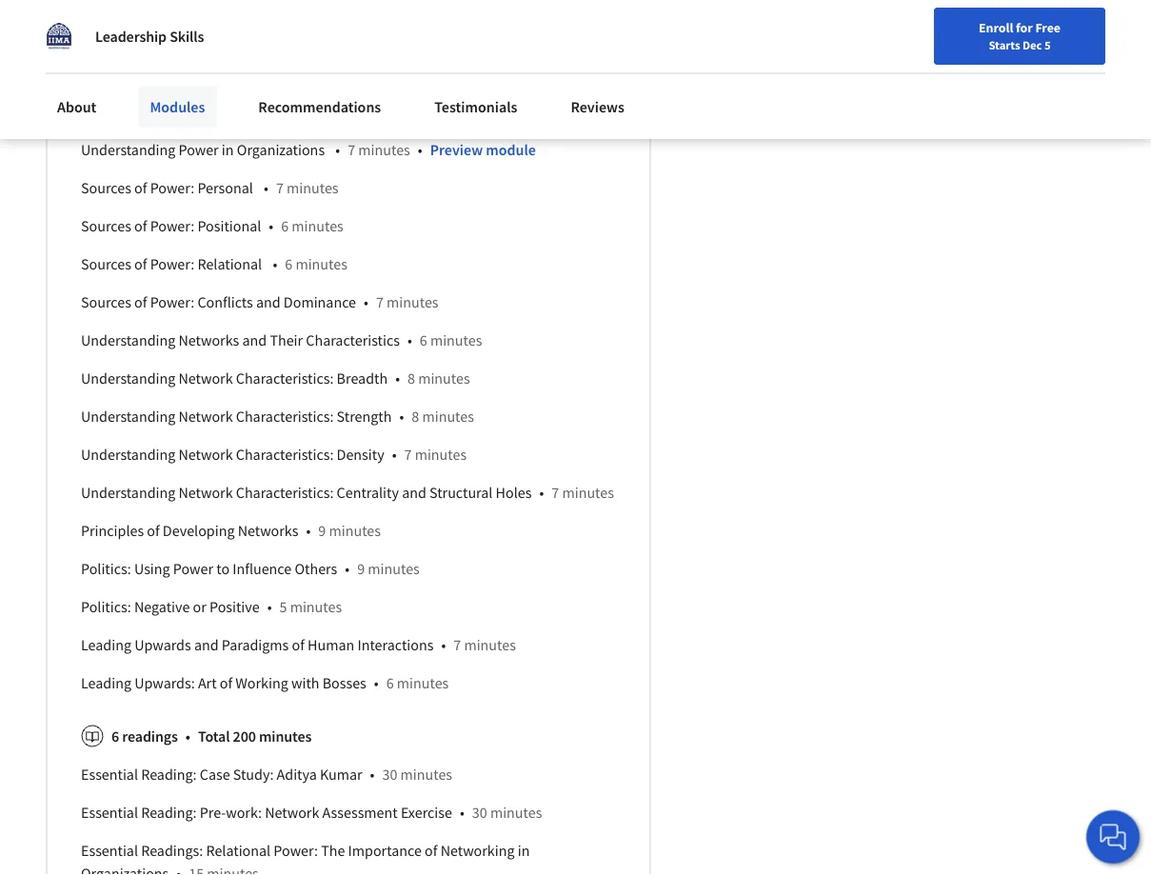 Task type: vqa. For each thing, say whether or not it's contained in the screenshot.
ORGANIZATIONAL SAFETY MANAGEMENT
no



Task type: locate. For each thing, give the bounding box(es) containing it.
0 vertical spatial total
[[192, 102, 224, 121]]

their
[[270, 331, 303, 350]]

1 vertical spatial 9
[[357, 559, 365, 578]]

videos
[[130, 102, 172, 121]]

reviews
[[571, 97, 625, 116]]

understanding
[[81, 140, 176, 159], [81, 331, 176, 350], [81, 369, 176, 388], [81, 407, 176, 426], [81, 445, 176, 464], [81, 483, 176, 502]]

characteristics: for strength
[[236, 407, 334, 426]]

holes
[[496, 483, 532, 502]]

3 characteristics: from the top
[[236, 445, 334, 464]]

1 vertical spatial 5
[[280, 597, 287, 616]]

0 vertical spatial politics:
[[81, 559, 131, 578]]

total left 112
[[192, 102, 224, 121]]

1 politics: from the top
[[81, 559, 131, 578]]

• right positive
[[267, 597, 272, 616]]

0 vertical spatial 30
[[382, 765, 397, 784]]

essential reading: pre-work: network assessment exercise • 30 minutes
[[81, 803, 542, 822]]

0 vertical spatial leading
[[81, 635, 131, 655]]

essential
[[81, 765, 138, 784], [81, 803, 138, 822], [81, 841, 138, 860]]

15 videos
[[111, 102, 172, 121]]

8 right the strength
[[412, 407, 419, 426]]

2 politics: from the top
[[81, 597, 131, 616]]

networks down the conflicts
[[179, 331, 239, 350]]

power left the to
[[173, 559, 213, 578]]

1 vertical spatial organizations
[[81, 864, 169, 875]]

1 understanding from the top
[[81, 140, 176, 159]]

essential for essential reading: case study: aditya kumar
[[81, 765, 138, 784]]

1 vertical spatial in
[[518, 841, 530, 860]]

30
[[382, 765, 397, 784], [472, 803, 487, 822]]

minutes
[[253, 102, 306, 121], [358, 140, 410, 159], [287, 178, 339, 197], [292, 216, 344, 235], [296, 255, 348, 274], [387, 293, 439, 312], [430, 331, 482, 350], [418, 369, 470, 388], [422, 407, 474, 426], [415, 445, 467, 464], [562, 483, 614, 502], [329, 521, 381, 540], [368, 559, 420, 578], [290, 597, 342, 616], [464, 635, 516, 655], [397, 674, 449, 693], [259, 727, 312, 746], [401, 765, 452, 784], [490, 803, 542, 822]]

7 right 'interactions'
[[454, 635, 461, 655]]

characteristics: down the their
[[236, 369, 334, 388]]

modules
[[150, 97, 205, 116]]

4 characteristics: from the top
[[236, 483, 334, 502]]

strength
[[337, 407, 392, 426]]

characteristics: down understanding network characteristics: density • 7 minutes
[[236, 483, 334, 502]]

1 vertical spatial essential
[[81, 803, 138, 822]]

relational
[[198, 255, 262, 274], [206, 841, 271, 860]]

chat with us image
[[1098, 822, 1129, 852]]

relational down the positional
[[198, 255, 262, 274]]

politics: down principles
[[81, 559, 131, 578]]

leading left upwards:
[[81, 674, 131, 693]]

organizations
[[237, 140, 325, 159], [81, 864, 169, 875]]

reading: down readings
[[141, 765, 197, 784]]

• down "recommendations"
[[336, 140, 340, 159]]

4 understanding from the top
[[81, 407, 176, 426]]

5 inside enroll for free starts dec 5
[[1045, 37, 1051, 52]]

power: down sources of power: positional • 6 minutes
[[150, 255, 195, 274]]

centrality
[[337, 483, 399, 502]]

of down the 'sources of power: personal • 7 minutes'
[[134, 216, 147, 235]]

of inside essential readings: relational power: the importance of networking in organizations
[[425, 841, 438, 860]]

0 vertical spatial reading:
[[141, 765, 197, 784]]

characteristics: down understanding network characteristics: strength • 8 minutes
[[236, 445, 334, 464]]

upwards:
[[134, 674, 195, 693]]

modules link
[[138, 86, 217, 128]]

6 right the positional
[[281, 216, 289, 235]]

testimonials
[[435, 97, 518, 116]]

about link
[[46, 86, 108, 128]]

6 up sources of power: conflicts and dominance • 7 minutes
[[285, 255, 293, 274]]

politics: left negative
[[81, 597, 131, 616]]

4 sources from the top
[[81, 293, 131, 312]]

politics: negative or positive • 5 minutes
[[81, 597, 342, 616]]

total for total 200 minutes
[[198, 727, 230, 746]]

reading: up 'readings:'
[[141, 803, 197, 822]]

total left the 200
[[198, 727, 230, 746]]

power: for personal
[[150, 178, 195, 197]]

1 vertical spatial relational
[[206, 841, 271, 860]]

show notifications image
[[964, 24, 987, 47]]

understanding for understanding networks and their characteristics • 6 minutes
[[81, 331, 176, 350]]

and
[[256, 293, 281, 312], [242, 331, 267, 350], [402, 483, 427, 502], [194, 635, 219, 655]]

of up using
[[147, 521, 160, 540]]

power
[[179, 140, 219, 159], [173, 559, 213, 578]]

positive
[[210, 597, 260, 616]]

power: left personal at the left
[[150, 178, 195, 197]]

characteristics:
[[236, 369, 334, 388], [236, 407, 334, 426], [236, 445, 334, 464], [236, 483, 334, 502]]

1 vertical spatial leading
[[81, 674, 131, 693]]

6 readings
[[111, 727, 178, 746]]

of
[[134, 178, 147, 197], [134, 216, 147, 235], [134, 255, 147, 274], [134, 293, 147, 312], [147, 521, 160, 540], [292, 635, 305, 655], [220, 674, 232, 693], [425, 841, 438, 860]]

0 vertical spatial in
[[222, 140, 234, 159]]

power:
[[150, 178, 195, 197], [150, 216, 195, 235], [150, 255, 195, 274], [150, 293, 195, 312], [274, 841, 318, 860]]

1 reading: from the top
[[141, 765, 197, 784]]

1 vertical spatial networks
[[238, 521, 299, 540]]

iima - iim ahmedabad image
[[46, 23, 72, 50]]

characteristics: down understanding network characteristics: breadth • 8 minutes
[[236, 407, 334, 426]]

about
[[57, 97, 97, 116]]

with
[[291, 674, 320, 693]]

networks up influence
[[238, 521, 299, 540]]

1 sources from the top
[[81, 178, 131, 197]]

principles
[[81, 521, 144, 540]]

6
[[281, 216, 289, 235], [285, 255, 293, 274], [420, 331, 427, 350], [386, 674, 394, 693], [111, 727, 119, 746]]

0 vertical spatial 9
[[318, 521, 326, 540]]

power up the 'sources of power: personal • 7 minutes'
[[179, 140, 219, 159]]

7 right density
[[404, 445, 412, 464]]

leading upwards: art of working with bosses • 6 minutes
[[81, 674, 449, 693]]

sources of power: positional • 6 minutes
[[81, 216, 344, 235]]

1 horizontal spatial 5
[[1045, 37, 1051, 52]]

skills
[[170, 27, 204, 46]]

3 understanding from the top
[[81, 369, 176, 388]]

personal
[[198, 178, 253, 197]]

200
[[233, 727, 256, 746]]

characteristics: for centrality
[[236, 483, 334, 502]]

in up personal at the left
[[222, 140, 234, 159]]

5
[[1045, 37, 1051, 52], [280, 597, 287, 616]]

7
[[348, 140, 355, 159], [276, 178, 284, 197], [376, 293, 384, 312], [404, 445, 412, 464], [552, 483, 559, 502], [454, 635, 461, 655]]

characteristics: for breadth
[[236, 369, 334, 388]]

networking
[[441, 841, 515, 860]]

1 horizontal spatial 9
[[357, 559, 365, 578]]

• up sources of power: conflicts and dominance • 7 minutes
[[273, 255, 277, 274]]

working
[[236, 674, 288, 693]]

using
[[134, 559, 170, 578]]

0 vertical spatial 8
[[408, 369, 415, 388]]

30 up networking
[[472, 803, 487, 822]]

network
[[179, 369, 233, 388], [179, 407, 233, 426], [179, 445, 233, 464], [179, 483, 233, 502], [265, 803, 319, 822]]

1 leading from the top
[[81, 635, 131, 655]]

of down sources of power: relational • 6 minutes
[[134, 293, 147, 312]]

30 up assessment
[[382, 765, 397, 784]]

7 right "holes"
[[552, 483, 559, 502]]

5 right dec
[[1045, 37, 1051, 52]]

1 vertical spatial politics:
[[81, 597, 131, 616]]

1 essential from the top
[[81, 765, 138, 784]]

• right the strength
[[399, 407, 404, 426]]

understanding network characteristics: strength • 8 minutes
[[81, 407, 474, 426]]

• up characteristics
[[364, 293, 369, 312]]

2 leading from the top
[[81, 674, 131, 693]]

1 horizontal spatial in
[[518, 841, 530, 860]]

preview
[[430, 140, 483, 159]]

• right "holes"
[[540, 483, 544, 502]]

2 sources from the top
[[81, 216, 131, 235]]

of down 15 videos
[[134, 178, 147, 197]]

power: for relational
[[150, 255, 195, 274]]

network for understanding network characteristics: breadth • 8 minutes
[[179, 369, 233, 388]]

0 vertical spatial power
[[179, 140, 219, 159]]

• right personal at the left
[[264, 178, 269, 197]]

pre-
[[200, 803, 226, 822]]

relational down work:
[[206, 841, 271, 860]]

organizations down • total 112 minutes
[[237, 140, 325, 159]]

coursera image
[[15, 15, 136, 46]]

• right the positional
[[269, 216, 274, 235]]

0 horizontal spatial in
[[222, 140, 234, 159]]

0 vertical spatial essential
[[81, 765, 138, 784]]

2 essential from the top
[[81, 803, 138, 822]]

• total 200 minutes
[[186, 727, 312, 746]]

1 vertical spatial total
[[198, 727, 230, 746]]

or
[[193, 597, 206, 616]]

organizations down 'readings:'
[[81, 864, 169, 875]]

3 essential from the top
[[81, 841, 138, 860]]

2 characteristics: from the top
[[236, 407, 334, 426]]

6 understanding from the top
[[81, 483, 176, 502]]

• right videos
[[180, 102, 184, 121]]

essential reading: case study: aditya kumar • 30 minutes
[[81, 765, 452, 784]]

and up art
[[194, 635, 219, 655]]

leadership skills
[[95, 27, 204, 46]]

readings:
[[141, 841, 203, 860]]

bosses
[[323, 674, 367, 693]]

1 vertical spatial reading:
[[141, 803, 197, 822]]

5 understanding from the top
[[81, 445, 176, 464]]

6 left readings
[[111, 727, 119, 746]]

and up understanding networks and their characteristics • 6 minutes
[[256, 293, 281, 312]]

sources of power: personal • 7 minutes
[[81, 178, 339, 197]]

3 sources from the top
[[81, 255, 131, 274]]

0 horizontal spatial 9
[[318, 521, 326, 540]]

power: left the at the bottom left
[[274, 841, 318, 860]]

5 inside 'hide info about module content' region
[[280, 597, 287, 616]]

networks
[[179, 331, 239, 350], [238, 521, 299, 540]]

sources of power: relational • 6 minutes
[[81, 255, 348, 274]]

power: left the conflicts
[[150, 293, 195, 312]]

1 vertical spatial 30
[[472, 803, 487, 822]]

in right networking
[[518, 841, 530, 860]]

9 right others
[[357, 559, 365, 578]]

•
[[180, 102, 184, 121], [336, 140, 340, 159], [418, 140, 423, 159], [264, 178, 269, 197], [269, 216, 274, 235], [273, 255, 277, 274], [364, 293, 369, 312], [408, 331, 412, 350], [395, 369, 400, 388], [399, 407, 404, 426], [392, 445, 397, 464], [540, 483, 544, 502], [306, 521, 311, 540], [345, 559, 350, 578], [267, 597, 272, 616], [441, 635, 446, 655], [374, 674, 379, 693], [186, 727, 190, 746], [370, 765, 375, 784], [460, 803, 465, 822]]

influence
[[233, 559, 292, 578]]

of down exercise
[[425, 841, 438, 860]]

5 up leading upwards and paradigms of human interactions • 7 minutes
[[280, 597, 287, 616]]

8 right 'breadth'
[[408, 369, 415, 388]]

negative
[[134, 597, 190, 616]]

9
[[318, 521, 326, 540], [357, 559, 365, 578]]

principles of developing networks • 9 minutes
[[81, 521, 381, 540]]

leading
[[81, 635, 131, 655], [81, 674, 131, 693]]

1 horizontal spatial organizations
[[237, 140, 325, 159]]

human
[[308, 635, 355, 655]]

dominance
[[284, 293, 356, 312]]

1 vertical spatial power
[[173, 559, 213, 578]]

2 understanding from the top
[[81, 331, 176, 350]]

reading: for case
[[141, 765, 197, 784]]

leading left upwards on the left bottom of the page
[[81, 635, 131, 655]]

understanding for understanding network characteristics: strength • 8 minutes
[[81, 407, 176, 426]]

density
[[337, 445, 384, 464]]

in
[[222, 140, 234, 159], [518, 841, 530, 860]]

2 vertical spatial essential
[[81, 841, 138, 860]]

power: down the 'sources of power: personal • 7 minutes'
[[150, 216, 195, 235]]

total
[[192, 102, 224, 121], [198, 727, 230, 746]]

1 characteristics: from the top
[[236, 369, 334, 388]]

0 vertical spatial 5
[[1045, 37, 1051, 52]]

1 vertical spatial 8
[[412, 407, 419, 426]]

0 horizontal spatial 5
[[280, 597, 287, 616]]

8
[[408, 369, 415, 388], [412, 407, 419, 426]]

0 horizontal spatial organizations
[[81, 864, 169, 875]]

• right density
[[392, 445, 397, 464]]

understanding for understanding network characteristics: centrality and structural holes • 7 minutes
[[81, 483, 176, 502]]

0 vertical spatial relational
[[198, 255, 262, 274]]

structural
[[430, 483, 493, 502]]

network for understanding network characteristics: centrality and structural holes • 7 minutes
[[179, 483, 233, 502]]

menu item
[[822, 19, 944, 81]]

9 up others
[[318, 521, 326, 540]]

and left the their
[[242, 331, 267, 350]]

for
[[1016, 19, 1033, 36]]

sources
[[81, 178, 131, 197], [81, 216, 131, 235], [81, 255, 131, 274], [81, 293, 131, 312]]

2 reading: from the top
[[141, 803, 197, 822]]

7 down "understanding power in organizations • 7 minutes • preview module"
[[276, 178, 284, 197]]

1 horizontal spatial 30
[[472, 803, 487, 822]]

0 vertical spatial organizations
[[237, 140, 325, 159]]

essential readings: relational power: the importance of networking in organizations
[[81, 841, 530, 875]]

characteristics: for density
[[236, 445, 334, 464]]

politics:
[[81, 559, 131, 578], [81, 597, 131, 616]]

network for understanding network characteristics: density • 7 minutes
[[179, 445, 233, 464]]



Task type: describe. For each thing, give the bounding box(es) containing it.
starts
[[989, 37, 1021, 52]]

• right readings
[[186, 727, 190, 746]]

5 for dec
[[1045, 37, 1051, 52]]

leading upwards and paradigms of human interactions • 7 minutes
[[81, 635, 516, 655]]

sources for sources of power: personal
[[81, 178, 131, 197]]

module
[[486, 140, 536, 159]]

work:
[[226, 803, 262, 822]]

conflicts
[[198, 293, 253, 312]]

free
[[1036, 19, 1061, 36]]

of down sources of power: positional • 6 minutes
[[134, 255, 147, 274]]

essential for essential reading: pre-work: network assessment exercise
[[81, 803, 138, 822]]

relational inside essential readings: relational power: the importance of networking in organizations
[[206, 841, 271, 860]]

testimonials link
[[423, 86, 529, 128]]

assessment
[[322, 803, 398, 822]]

sources for sources of power: positional
[[81, 216, 131, 235]]

leading for leading upwards and paradigms of human interactions
[[81, 635, 131, 655]]

understanding for understanding network characteristics: breadth • 8 minutes
[[81, 369, 176, 388]]

the
[[321, 841, 345, 860]]

enroll for free starts dec 5
[[979, 19, 1061, 52]]

sources of power: conflicts and dominance • 7 minutes
[[81, 293, 439, 312]]

recommendations
[[258, 97, 381, 116]]

15
[[111, 102, 127, 121]]

dec
[[1023, 37, 1042, 52]]

• total 112 minutes
[[180, 102, 306, 121]]

interactions
[[358, 635, 434, 655]]

kumar
[[320, 765, 362, 784]]

leadership
[[95, 27, 167, 46]]

• right kumar
[[370, 765, 375, 784]]

6 down 'interactions'
[[386, 674, 394, 693]]

study:
[[233, 765, 274, 784]]

understanding network characteristics: density • 7 minutes
[[81, 445, 467, 464]]

sources for sources of power: relational
[[81, 255, 131, 274]]

power: for conflicts
[[150, 293, 195, 312]]

to
[[216, 559, 230, 578]]

8 for strength
[[412, 407, 419, 426]]

112
[[227, 102, 250, 121]]

case
[[200, 765, 230, 784]]

• right 'breadth'
[[395, 369, 400, 388]]

power: for positional
[[150, 216, 195, 235]]

0 vertical spatial networks
[[179, 331, 239, 350]]

• left preview on the top left of page
[[418, 140, 423, 159]]

understanding for understanding power in organizations • 7 minutes • preview module
[[81, 140, 176, 159]]

organizations inside essential readings: relational power: the importance of networking in organizations
[[81, 864, 169, 875]]

5 for •
[[280, 597, 287, 616]]

in inside essential readings: relational power: the importance of networking in organizations
[[518, 841, 530, 860]]

leading for leading upwards: art of working with bosses
[[81, 674, 131, 693]]

understanding network characteristics: centrality and structural holes • 7 minutes
[[81, 483, 614, 502]]

of left human
[[292, 635, 305, 655]]

8 for breadth
[[408, 369, 415, 388]]

upwards
[[134, 635, 191, 655]]

characteristics
[[306, 331, 400, 350]]

• right characteristics
[[408, 331, 412, 350]]

7 down "recommendations"
[[348, 140, 355, 159]]

total for total 112 minutes
[[192, 102, 224, 121]]

recommendations link
[[247, 86, 393, 128]]

understanding networks and their characteristics • 6 minutes
[[81, 331, 482, 350]]

7 up characteristics
[[376, 293, 384, 312]]

developing
[[163, 521, 235, 540]]

0 horizontal spatial 30
[[382, 765, 397, 784]]

reviews link
[[560, 86, 636, 128]]

reading: for pre-
[[141, 803, 197, 822]]

• right exercise
[[460, 803, 465, 822]]

importance
[[348, 841, 422, 860]]

• up others
[[306, 521, 311, 540]]

power: inside essential readings: relational power: the importance of networking in organizations
[[274, 841, 318, 860]]

network for understanding network characteristics: strength • 8 minutes
[[179, 407, 233, 426]]

6 right characteristics
[[420, 331, 427, 350]]

others
[[295, 559, 337, 578]]

enroll
[[979, 19, 1014, 36]]

art
[[198, 674, 217, 693]]

readings
[[122, 727, 178, 746]]

hide info about module content region
[[81, 85, 616, 875]]

understanding power in organizations • 7 minutes • preview module
[[81, 140, 536, 159]]

understanding for understanding network characteristics: density • 7 minutes
[[81, 445, 176, 464]]

essential inside essential readings: relational power: the importance of networking in organizations
[[81, 841, 138, 860]]

breadth
[[337, 369, 388, 388]]

paradigms
[[222, 635, 289, 655]]

aditya
[[277, 765, 317, 784]]

positional
[[198, 216, 261, 235]]

politics: for politics: negative or positive
[[81, 597, 131, 616]]

politics: using power to influence others • 9 minutes
[[81, 559, 420, 578]]

politics: for politics: using power to influence others
[[81, 559, 131, 578]]

and right 'centrality'
[[402, 483, 427, 502]]

• right 'interactions'
[[441, 635, 446, 655]]

of right art
[[220, 674, 232, 693]]

sources for sources of power: conflicts and dominance
[[81, 293, 131, 312]]

exercise
[[401, 803, 452, 822]]

• right bosses
[[374, 674, 379, 693]]

preview module link
[[430, 140, 536, 159]]

• right others
[[345, 559, 350, 578]]

understanding network characteristics: breadth • 8 minutes
[[81, 369, 470, 388]]



